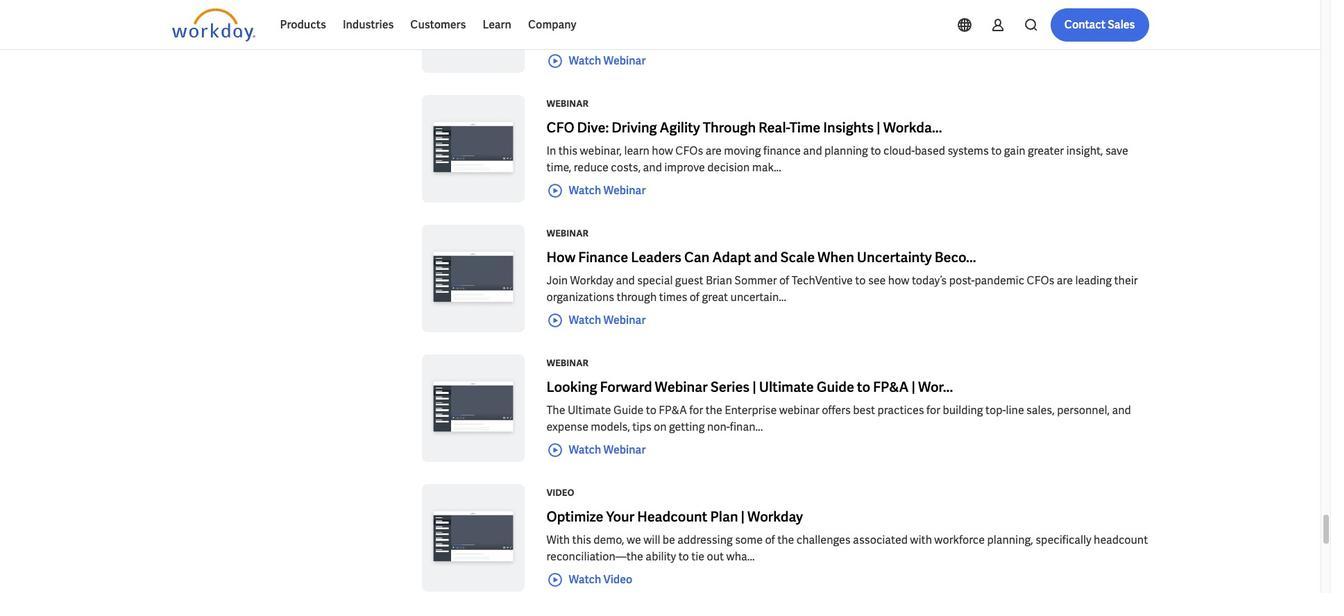 Task type: locate. For each thing, give the bounding box(es) containing it.
based
[[915, 144, 946, 158]]

guest
[[675, 274, 704, 288]]

revenue,
[[1103, 14, 1145, 28]]

watch webinar link down reduce
[[547, 183, 646, 199]]

0 vertical spatial in
[[547, 14, 556, 28]]

watch webinar for finance
[[569, 313, 646, 328]]

1 vertical spatial ultimate
[[568, 403, 611, 418]]

webinar up getting
[[655, 378, 708, 396]]

webinar down the "through"
[[604, 313, 646, 328]]

out
[[707, 550, 724, 564]]

can
[[684, 249, 710, 267]]

this up "reconciliation—the"
[[572, 533, 591, 548]]

webinar inside looking forward webinar series | ultimate guide to fp&a | wor... the ultimate guide to fp&a for the enterprise webinar offers best practices for building top-line sales, personnel, and expense models, tips on getting non-finan...
[[655, 378, 708, 396]]

be
[[663, 533, 675, 548]]

4 watch from the top
[[569, 443, 602, 457]]

to left 'gain'
[[992, 144, 1002, 158]]

through
[[703, 119, 756, 137]]

how inside the how finance leaders can adapt and scale when uncertainty beco... join workday and special guest brian sommer of techventive to see how today's post-pandemic cfos are leading their organizations through times of great uncertain...
[[889, 274, 910, 288]]

cfos inside cfo dive: driving agility through real-time insights | workda... in this webinar, learn how cfos are moving finance and planning to cloud-based systems to gain greater insight, save time, reduce costs, and improve decision mak...
[[676, 144, 704, 158]]

1 horizontal spatial cfos
[[1027, 274, 1055, 288]]

getting
[[669, 420, 705, 435]]

adapt
[[656, 31, 685, 45]]

2 horizontal spatial workday
[[890, 14, 933, 28]]

0 vertical spatial ultimate
[[759, 378, 814, 396]]

uncertain...
[[731, 290, 787, 305]]

watch webinar link down models,
[[547, 442, 646, 459]]

how right learn at the top left
[[652, 144, 673, 158]]

and right personnel,
[[1113, 403, 1131, 418]]

to inside the how finance leaders can adapt and scale when uncertainty beco... join workday and special guest brian sommer of techventive to see how today's post-pandemic cfos are leading their organizations through times of great uncertain...
[[856, 274, 866, 288]]

0 horizontal spatial fp&a
[[659, 403, 687, 418]]

are up 'decision'
[[706, 144, 722, 158]]

0 horizontal spatial video
[[547, 487, 575, 499]]

webinar
[[604, 53, 646, 68], [547, 98, 589, 110], [604, 183, 646, 198], [547, 228, 589, 240], [604, 313, 646, 328], [547, 358, 589, 369], [655, 378, 708, 396], [604, 443, 646, 457]]

watch webinar link
[[547, 53, 646, 69], [547, 183, 646, 199], [547, 312, 646, 329], [547, 442, 646, 459]]

post-
[[950, 274, 975, 288]]

to
[[871, 144, 881, 158], [992, 144, 1002, 158], [856, 274, 866, 288], [857, 378, 871, 396], [646, 403, 657, 418], [679, 550, 689, 564]]

1 horizontal spatial video
[[604, 573, 633, 587]]

this
[[559, 144, 578, 158], [572, 533, 591, 548]]

wha...
[[727, 550, 755, 564]]

forward
[[600, 378, 652, 396]]

0 vertical spatial are
[[706, 144, 722, 158]]

special
[[637, 274, 673, 288]]

3 watch webinar link from the top
[[547, 312, 646, 329]]

and up sommer
[[754, 249, 778, 267]]

the
[[559, 14, 576, 28], [706, 403, 723, 418], [778, 533, 795, 548]]

watch webinar for dive:
[[569, 183, 646, 198]]

save
[[1106, 144, 1129, 158]]

the inside optimize your headcount plan | workday with this demo, we will be addressing some of the challenges associated with workforce planning, specifically headcount reconciliation—the ability to tie out wha...
[[778, 533, 795, 548]]

1 horizontal spatial guide
[[817, 378, 855, 396]]

watch webinar link down competitive, on the top of page
[[547, 53, 646, 69]]

the up stay
[[559, 14, 576, 28]]

this up time,
[[559, 144, 578, 158]]

1 horizontal spatial fp&a
[[873, 378, 909, 396]]

the inside in the changing world of finance, a single source of truth across both workday and external data helps you grow revenue, stay competitive, and adapt quickly. joi...
[[559, 14, 576, 28]]

and down "world"
[[634, 31, 653, 45]]

the right some
[[778, 533, 795, 548]]

1 vertical spatial how
[[889, 274, 910, 288]]

1 vertical spatial workday
[[570, 274, 614, 288]]

fp&a up on
[[659, 403, 687, 418]]

0 horizontal spatial cfos
[[676, 144, 704, 158]]

are inside cfo dive: driving agility through real-time insights | workda... in this webinar, learn how cfos are moving finance and planning to cloud-based systems to gain greater insight, save time, reduce costs, and improve decision mak...
[[706, 144, 722, 158]]

are left "leading"
[[1057, 274, 1073, 288]]

1 vertical spatial the
[[706, 403, 723, 418]]

source
[[752, 14, 786, 28]]

cfos right the pandemic
[[1027, 274, 1055, 288]]

watch webinar link down organizations
[[547, 312, 646, 329]]

watch down reduce
[[569, 183, 602, 198]]

for down wor...
[[927, 403, 941, 418]]

to left "tie"
[[679, 550, 689, 564]]

the
[[547, 403, 565, 418]]

see
[[868, 274, 886, 288]]

tips
[[633, 420, 652, 435]]

4 watch webinar link from the top
[[547, 442, 646, 459]]

watch webinar down models,
[[569, 443, 646, 457]]

in inside cfo dive: driving agility through real-time insights | workda... in this webinar, learn how cfos are moving finance and planning to cloud-based systems to gain greater insight, save time, reduce costs, and improve decision mak...
[[547, 144, 556, 158]]

when
[[818, 249, 855, 267]]

0 vertical spatial how
[[652, 144, 673, 158]]

finance,
[[669, 14, 709, 28]]

your
[[606, 508, 635, 526]]

| left wor...
[[912, 378, 916, 396]]

watch down expense
[[569, 443, 602, 457]]

learn button
[[474, 8, 520, 42]]

ultimate up webinar in the right bottom of the page
[[759, 378, 814, 396]]

times
[[659, 290, 688, 305]]

dive:
[[577, 119, 609, 137]]

to inside optimize your headcount plan | workday with this demo, we will be addressing some of the challenges associated with workforce planning, specifically headcount reconciliation—the ability to tie out wha...
[[679, 550, 689, 564]]

a
[[711, 14, 717, 28]]

0 horizontal spatial how
[[652, 144, 673, 158]]

of right some
[[765, 533, 775, 548]]

1 vertical spatial cfos
[[1027, 274, 1055, 288]]

decision
[[708, 160, 750, 175]]

video up optimize
[[547, 487, 575, 499]]

1 vertical spatial are
[[1057, 274, 1073, 288]]

to left cloud-
[[871, 144, 881, 158]]

watch for how
[[569, 313, 602, 328]]

time
[[790, 119, 821, 137]]

planning
[[825, 144, 869, 158]]

workday inside in the changing world of finance, a single source of truth across both workday and external data helps you grow revenue, stay competitive, and adapt quickly. joi...
[[890, 14, 933, 28]]

watch down organizations
[[569, 313, 602, 328]]

0 horizontal spatial guide
[[614, 403, 644, 418]]

1 vertical spatial video
[[604, 573, 633, 587]]

watch for optimize
[[569, 573, 602, 587]]

1 horizontal spatial the
[[706, 403, 723, 418]]

are inside the how finance leaders can adapt and scale when uncertainty beco... join workday and special guest brian sommer of techventive to see how today's post-pandemic cfos are leading their organizations through times of great uncertain...
[[1057, 274, 1073, 288]]

demo,
[[594, 533, 624, 548]]

|
[[877, 119, 881, 137], [753, 378, 757, 396], [912, 378, 916, 396], [741, 508, 745, 526]]

2 watch from the top
[[569, 183, 602, 198]]

their
[[1115, 274, 1138, 288]]

5 watch from the top
[[569, 573, 602, 587]]

workday up some
[[748, 508, 803, 526]]

guide up tips
[[614, 403, 644, 418]]

how right see
[[889, 274, 910, 288]]

top-
[[986, 403, 1006, 418]]

workday right the both
[[890, 14, 933, 28]]

1 vertical spatial this
[[572, 533, 591, 548]]

offers
[[822, 403, 851, 418]]

1 in from the top
[[547, 14, 556, 28]]

joi...
[[727, 31, 749, 45]]

watch webinar down reduce
[[569, 183, 646, 198]]

2 watch webinar link from the top
[[547, 183, 646, 199]]

watch down "reconciliation—the"
[[569, 573, 602, 587]]

1 horizontal spatial are
[[1057, 274, 1073, 288]]

2 vertical spatial the
[[778, 533, 795, 548]]

truth
[[801, 14, 826, 28]]

0 horizontal spatial for
[[690, 403, 704, 418]]

quickly.
[[687, 31, 725, 45]]

with
[[547, 533, 570, 548]]

2 in from the top
[[547, 144, 556, 158]]

moving
[[724, 144, 761, 158]]

watch inside watch video link
[[569, 573, 602, 587]]

webinar down costs,
[[604, 183, 646, 198]]

4 watch webinar from the top
[[569, 443, 646, 457]]

1 horizontal spatial for
[[927, 403, 941, 418]]

plan
[[711, 508, 738, 526]]

watch webinar down competitive, on the top of page
[[569, 53, 646, 68]]

cfos up improve
[[676, 144, 704, 158]]

to up on
[[646, 403, 657, 418]]

watch video
[[569, 573, 633, 587]]

and up the "through"
[[616, 274, 635, 288]]

optimize your headcount plan | workday with this demo, we will be addressing some of the challenges associated with workforce planning, specifically headcount reconciliation—the ability to tie out wha...
[[547, 508, 1149, 564]]

fp&a up practices
[[873, 378, 909, 396]]

0 vertical spatial cfos
[[676, 144, 704, 158]]

watch webinar down organizations
[[569, 313, 646, 328]]

| right plan
[[741, 508, 745, 526]]

webinar up cfo
[[547, 98, 589, 110]]

video down "reconciliation—the"
[[604, 573, 633, 587]]

0 vertical spatial video
[[547, 487, 575, 499]]

watch webinar for forward
[[569, 443, 646, 457]]

today's
[[912, 274, 947, 288]]

0 vertical spatial workday
[[890, 14, 933, 28]]

of down "scale"
[[780, 274, 790, 288]]

series
[[711, 378, 750, 396]]

in up stay
[[547, 14, 556, 28]]

watch
[[569, 53, 602, 68], [569, 183, 602, 198], [569, 313, 602, 328], [569, 443, 602, 457], [569, 573, 602, 587]]

0 vertical spatial the
[[559, 14, 576, 28]]

guide
[[817, 378, 855, 396], [614, 403, 644, 418]]

to up best
[[857, 378, 871, 396]]

gain
[[1005, 144, 1026, 158]]

grow
[[1075, 14, 1100, 28]]

tie
[[692, 550, 705, 564]]

of down guest
[[690, 290, 700, 305]]

headcount
[[637, 508, 708, 526]]

1 horizontal spatial workday
[[748, 508, 803, 526]]

1 horizontal spatial ultimate
[[759, 378, 814, 396]]

in up time,
[[547, 144, 556, 158]]

of left truth
[[789, 14, 799, 28]]

0 horizontal spatial ultimate
[[568, 403, 611, 418]]

3 watch webinar from the top
[[569, 313, 646, 328]]

ultimate up models,
[[568, 403, 611, 418]]

guide up offers at the bottom right of the page
[[817, 378, 855, 396]]

0 horizontal spatial workday
[[570, 274, 614, 288]]

in
[[547, 14, 556, 28], [547, 144, 556, 158]]

0 vertical spatial fp&a
[[873, 378, 909, 396]]

workday up organizations
[[570, 274, 614, 288]]

1 vertical spatial guide
[[614, 403, 644, 418]]

insights
[[824, 119, 874, 137]]

2 vertical spatial workday
[[748, 508, 803, 526]]

both
[[864, 14, 888, 28]]

watch video link
[[547, 572, 633, 589]]

and down time
[[804, 144, 822, 158]]

in inside in the changing world of finance, a single source of truth across both workday and external data helps you grow revenue, stay competitive, and adapt quickly. joi...
[[547, 14, 556, 28]]

1 vertical spatial in
[[547, 144, 556, 158]]

webinar up the how at the top left
[[547, 228, 589, 240]]

for up getting
[[690, 403, 704, 418]]

to left see
[[856, 274, 866, 288]]

through
[[617, 290, 657, 305]]

learn
[[483, 17, 512, 32]]

watch down competitive, on the top of page
[[569, 53, 602, 68]]

sommer
[[735, 274, 777, 288]]

the up non-
[[706, 403, 723, 418]]

1 horizontal spatial how
[[889, 274, 910, 288]]

| right insights
[[877, 119, 881, 137]]

across
[[829, 14, 862, 28]]

of inside optimize your headcount plan | workday with this demo, we will be addressing some of the challenges associated with workforce planning, specifically headcount reconciliation—the ability to tie out wha...
[[765, 533, 775, 548]]

products
[[280, 17, 326, 32]]

models,
[[591, 420, 630, 435]]

0 horizontal spatial are
[[706, 144, 722, 158]]

watch webinar
[[569, 53, 646, 68], [569, 183, 646, 198], [569, 313, 646, 328], [569, 443, 646, 457]]

reduce
[[574, 160, 609, 175]]

0 horizontal spatial the
[[559, 14, 576, 28]]

3 watch from the top
[[569, 313, 602, 328]]

2 horizontal spatial the
[[778, 533, 795, 548]]

practices
[[878, 403, 925, 418]]

challenges
[[797, 533, 851, 548]]

0 vertical spatial this
[[559, 144, 578, 158]]

the inside looking forward webinar series | ultimate guide to fp&a | wor... the ultimate guide to fp&a for the enterprise webinar offers best practices for building top-line sales, personnel, and expense models, tips on getting non-finan...
[[706, 403, 723, 418]]

costs,
[[611, 160, 641, 175]]

webinar up looking
[[547, 358, 589, 369]]

cfos
[[676, 144, 704, 158], [1027, 274, 1055, 288]]

2 watch webinar from the top
[[569, 183, 646, 198]]

will
[[644, 533, 661, 548]]



Task type: describe. For each thing, give the bounding box(es) containing it.
single
[[720, 14, 750, 28]]

line
[[1006, 403, 1025, 418]]

finance
[[764, 144, 801, 158]]

looking
[[547, 378, 597, 396]]

and left external
[[936, 14, 955, 28]]

go to the homepage image
[[172, 8, 255, 42]]

organizations
[[547, 290, 615, 305]]

agility
[[660, 119, 700, 137]]

leading
[[1076, 274, 1112, 288]]

how
[[547, 249, 576, 267]]

reconciliation—the
[[547, 550, 644, 564]]

watch for looking
[[569, 443, 602, 457]]

1 watch webinar from the top
[[569, 53, 646, 68]]

watch webinar link for forward
[[547, 442, 646, 459]]

changing
[[578, 14, 624, 28]]

webinar,
[[580, 144, 622, 158]]

finance
[[578, 249, 629, 267]]

and inside looking forward webinar series | ultimate guide to fp&a | wor... the ultimate guide to fp&a for the enterprise webinar offers best practices for building top-line sales, personnel, and expense models, tips on getting non-finan...
[[1113, 403, 1131, 418]]

on
[[654, 420, 667, 435]]

real-
[[759, 119, 790, 137]]

world
[[627, 14, 655, 28]]

webinar down competitive, on the top of page
[[604, 53, 646, 68]]

ability
[[646, 550, 676, 564]]

planning,
[[988, 533, 1034, 548]]

| inside optimize your headcount plan | workday with this demo, we will be addressing some of the challenges associated with workforce planning, specifically headcount reconciliation—the ability to tie out wha...
[[741, 508, 745, 526]]

this inside cfo dive: driving agility through real-time insights | workda... in this webinar, learn how cfos are moving finance and planning to cloud-based systems to gain greater insight, save time, reduce costs, and improve decision mak...
[[559, 144, 578, 158]]

cfo
[[547, 119, 575, 137]]

how inside cfo dive: driving agility through real-time insights | workda... in this webinar, learn how cfos are moving finance and planning to cloud-based systems to gain greater insight, save time, reduce costs, and improve decision mak...
[[652, 144, 673, 158]]

workforce
[[935, 533, 985, 548]]

you
[[1055, 14, 1073, 28]]

| inside cfo dive: driving agility through real-time insights | workda... in this webinar, learn how cfos are moving finance and planning to cloud-based systems to gain greater insight, save time, reduce costs, and improve decision mak...
[[877, 119, 881, 137]]

how finance leaders can adapt and scale when uncertainty beco... join workday and special guest brian sommer of techventive to see how today's post-pandemic cfos are leading their organizations through times of great uncertain...
[[547, 249, 1138, 305]]

adapt
[[713, 249, 751, 267]]

expense
[[547, 420, 589, 435]]

leaders
[[631, 249, 682, 267]]

time,
[[547, 160, 572, 175]]

cloud-
[[884, 144, 915, 158]]

driving
[[612, 119, 657, 137]]

pandemic
[[975, 274, 1025, 288]]

great
[[702, 290, 728, 305]]

building
[[943, 403, 984, 418]]

enterprise
[[725, 403, 777, 418]]

join
[[547, 274, 568, 288]]

watch webinar link for finance
[[547, 312, 646, 329]]

headcount
[[1094, 533, 1149, 548]]

learn
[[624, 144, 650, 158]]

external
[[957, 14, 998, 28]]

optimize
[[547, 508, 604, 526]]

of up "adapt"
[[657, 14, 667, 28]]

we
[[627, 533, 641, 548]]

systems
[[948, 144, 989, 158]]

workda...
[[884, 119, 943, 137]]

| up enterprise
[[753, 378, 757, 396]]

1 for from the left
[[690, 403, 704, 418]]

contact sales link
[[1051, 8, 1149, 42]]

beco...
[[935, 249, 977, 267]]

workday inside the how finance leaders can adapt and scale when uncertainty beco... join workday and special guest brian sommer of techventive to see how today's post-pandemic cfos are leading their organizations through times of great uncertain...
[[570, 274, 614, 288]]

uncertainty
[[857, 249, 932, 267]]

best
[[853, 403, 876, 418]]

sales,
[[1027, 403, 1055, 418]]

cfos inside the how finance leaders can adapt and scale when uncertainty beco... join workday and special guest brian sommer of techventive to see how today's post-pandemic cfos are leading their organizations through times of great uncertain...
[[1027, 274, 1055, 288]]

2 for from the left
[[927, 403, 941, 418]]

1 watch from the top
[[569, 53, 602, 68]]

some
[[735, 533, 763, 548]]

industries button
[[335, 8, 402, 42]]

contact
[[1065, 17, 1106, 32]]

and down learn at the top left
[[643, 160, 662, 175]]

sales
[[1108, 17, 1136, 32]]

1 vertical spatial fp&a
[[659, 403, 687, 418]]

contact sales
[[1065, 17, 1136, 32]]

scale
[[781, 249, 815, 267]]

watch for cfo
[[569, 183, 602, 198]]

in the changing world of finance, a single source of truth across both workday and external data helps you grow revenue, stay competitive, and adapt quickly. joi...
[[547, 14, 1145, 45]]

personnel,
[[1057, 403, 1110, 418]]

addressing
[[678, 533, 733, 548]]

wor...
[[919, 378, 954, 396]]

webinar down models,
[[604, 443, 646, 457]]

company button
[[520, 8, 585, 42]]

stay
[[547, 31, 567, 45]]

industries
[[343, 17, 394, 32]]

watch webinar link for dive:
[[547, 183, 646, 199]]

customers button
[[402, 8, 474, 42]]

competitive,
[[570, 31, 632, 45]]

products button
[[272, 8, 335, 42]]

0 vertical spatial guide
[[817, 378, 855, 396]]

this inside optimize your headcount plan | workday with this demo, we will be addressing some of the challenges associated with workforce planning, specifically headcount reconciliation—the ability to tie out wha...
[[572, 533, 591, 548]]

brian
[[706, 274, 732, 288]]

associated
[[853, 533, 908, 548]]

workday inside optimize your headcount plan | workday with this demo, we will be addressing some of the challenges associated with workforce planning, specifically headcount reconciliation—the ability to tie out wha...
[[748, 508, 803, 526]]

non-
[[707, 420, 730, 435]]

1 watch webinar link from the top
[[547, 53, 646, 69]]

data
[[1000, 14, 1023, 28]]



Task type: vqa. For each thing, say whether or not it's contained in the screenshot.


